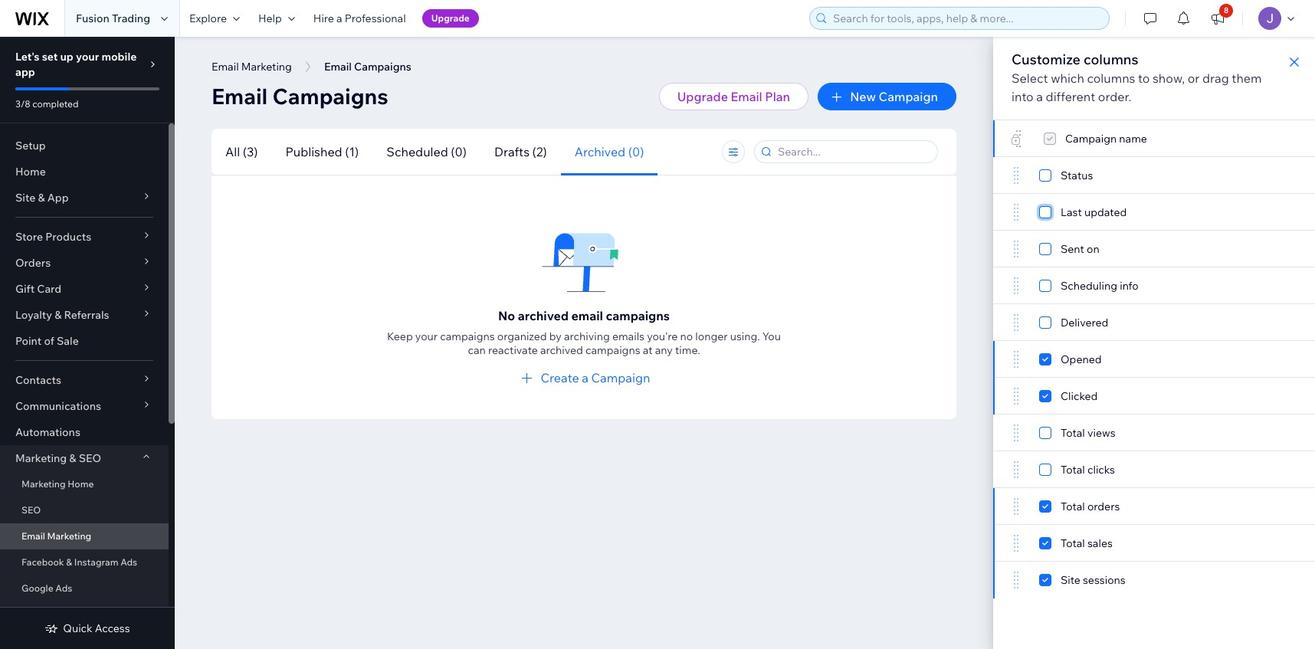 Task type: vqa. For each thing, say whether or not it's contained in the screenshot.
updated
yes



Task type: locate. For each thing, give the bounding box(es) containing it.
& inside dropdown button
[[38, 191, 45, 205]]

all (3)
[[225, 144, 258, 159]]

3 drag . image from the top
[[1012, 497, 1021, 516]]

1 total from the top
[[1061, 426, 1085, 440]]

1 horizontal spatial (0)
[[628, 144, 644, 159]]

customize
[[1012, 51, 1081, 68]]

6 drag . image from the top
[[1012, 424, 1021, 442]]

info
[[1120, 279, 1139, 293]]

(0) inside scheduled (0) button
[[451, 144, 467, 159]]

1 vertical spatial site
[[1061, 573, 1081, 587]]

gift
[[15, 282, 35, 296]]

0 vertical spatial email marketing
[[212, 60, 292, 74]]

drag . image left site sessions checkbox
[[1012, 571, 1021, 589]]

total left sales
[[1061, 537, 1085, 550]]

1 vertical spatial archived
[[540, 343, 583, 357]]

campaign down at
[[591, 370, 650, 386]]

0 horizontal spatial upgrade
[[431, 12, 470, 24]]

let's
[[15, 50, 40, 64]]

a
[[337, 11, 342, 25], [1037, 89, 1043, 104], [582, 370, 589, 386]]

seo down automations link on the bottom
[[79, 451, 101, 465]]

& down automations link on the bottom
[[69, 451, 76, 465]]

drag . image left last
[[1012, 203, 1021, 222]]

email up facebook
[[21, 530, 45, 542]]

1 horizontal spatial a
[[582, 370, 589, 386]]

which
[[1051, 71, 1085, 86]]

home down marketing & seo popup button
[[68, 478, 94, 490]]

email inside email marketing button
[[212, 60, 239, 74]]

email marketing button
[[204, 55, 300, 78]]

0 vertical spatial ads
[[120, 557, 137, 568]]

0 vertical spatial archived
[[518, 308, 569, 323]]

store
[[15, 230, 43, 244]]

a right create
[[582, 370, 589, 386]]

automations
[[15, 425, 80, 439]]

total inside checkbox
[[1061, 500, 1085, 514]]

campaigns
[[606, 308, 670, 323], [440, 330, 495, 343], [586, 343, 640, 357]]

ads inside 'link'
[[120, 557, 137, 568]]

4 drag . image from the top
[[1012, 534, 1021, 553]]

campaigns up create a campaign
[[586, 343, 640, 357]]

drag . image for total sales
[[1012, 534, 1021, 553]]

no archived email campaigns keep your campaigns organized by archiving emails you're no longer using. you can reactivate archived campaigns at any time.
[[387, 308, 781, 357]]

upgrade inside button
[[677, 89, 728, 104]]

your right keep
[[415, 330, 438, 343]]

0 vertical spatial home
[[15, 165, 46, 179]]

email
[[571, 308, 603, 323]]

2 horizontal spatial a
[[1037, 89, 1043, 104]]

email inside "upgrade email plan" button
[[731, 89, 763, 104]]

app
[[15, 65, 35, 79]]

published (1) button
[[272, 128, 373, 175]]

(0) right scheduled
[[451, 144, 467, 159]]

upgrade for upgrade
[[431, 12, 470, 24]]

0 horizontal spatial email marketing
[[21, 530, 91, 542]]

& right facebook
[[66, 557, 72, 568]]

marketing home link
[[0, 471, 169, 497]]

delivered
[[1061, 316, 1109, 330]]

drag . image for delivered
[[1012, 314, 1021, 332]]

a inside button
[[582, 370, 589, 386]]

total left clicks
[[1061, 463, 1085, 477]]

2 (0) from the left
[[628, 144, 644, 159]]

drag . image left delivered checkbox
[[1012, 314, 1021, 332]]

your right up
[[76, 50, 99, 64]]

google ads link
[[0, 576, 169, 602]]

email down explore
[[212, 60, 239, 74]]

0 vertical spatial seo
[[79, 451, 101, 465]]

ads
[[120, 557, 137, 568], [55, 583, 72, 594]]

& right "loyalty"
[[55, 308, 62, 322]]

1 horizontal spatial email marketing
[[212, 60, 292, 74]]

new
[[850, 89, 876, 104]]

drag . image inside last updated button
[[1012, 203, 1021, 222]]

& for facebook
[[66, 557, 72, 568]]

campaign
[[879, 89, 938, 104], [591, 370, 650, 386]]

a inside customize columns select which columns to show, or drag them into a different order.
[[1037, 89, 1043, 104]]

updated
[[1085, 205, 1127, 219]]

total left the views
[[1061, 426, 1085, 440]]

email marketing for email marketing button
[[212, 60, 292, 74]]

site inside checkbox
[[1061, 573, 1081, 587]]

drag . image
[[1012, 166, 1021, 185], [1012, 203, 1021, 222], [1012, 277, 1021, 295], [1012, 314, 1021, 332], [1012, 387, 1021, 406], [1012, 424, 1021, 442], [1012, 461, 1021, 479], [1012, 571, 1021, 589]]

drag . image for site sessions
[[1012, 571, 1021, 589]]

drag . image left opened checkbox in the bottom right of the page
[[1012, 350, 1021, 369]]

0 horizontal spatial campaign
[[591, 370, 650, 386]]

drag . image left 'total clicks' 'checkbox'
[[1012, 461, 1021, 479]]

(3)
[[243, 144, 258, 159]]

email marketing up facebook
[[21, 530, 91, 542]]

1 vertical spatial campaign
[[591, 370, 650, 386]]

home down setup
[[15, 165, 46, 179]]

a right the into
[[1037, 89, 1043, 104]]

drag . image left total orders checkbox
[[1012, 497, 1021, 516]]

published (1)
[[285, 144, 359, 159]]

fusion
[[76, 11, 109, 25]]

drafts (2)
[[494, 144, 547, 159]]

Sent on checkbox
[[1039, 240, 1100, 258]]

1 vertical spatial seo
[[21, 504, 41, 516]]

0 vertical spatial campaign
[[879, 89, 938, 104]]

email marketing inside button
[[212, 60, 292, 74]]

1 vertical spatial ads
[[55, 583, 72, 594]]

site left sessions
[[1061, 573, 1081, 587]]

a right hire
[[337, 11, 342, 25]]

campaign right new
[[879, 89, 938, 104]]

referrals
[[64, 308, 109, 322]]

4 total from the top
[[1061, 537, 1085, 550]]

on
[[1087, 242, 1100, 256]]

total inside option
[[1061, 426, 1085, 440]]

8 drag . image from the top
[[1012, 571, 1021, 589]]

0 horizontal spatial ads
[[55, 583, 72, 594]]

email inside email marketing link
[[21, 530, 45, 542]]

& inside "popup button"
[[55, 308, 62, 322]]

1 vertical spatial upgrade
[[677, 89, 728, 104]]

campaigns up emails
[[606, 308, 670, 323]]

communications
[[15, 399, 101, 413]]

marketing inside popup button
[[15, 451, 67, 465]]

home inside "home" link
[[15, 165, 46, 179]]

archived
[[518, 308, 569, 323], [540, 343, 583, 357]]

drag . image inside total clicks "button"
[[1012, 461, 1021, 479]]

total orders button
[[993, 488, 1315, 525]]

& inside 'link'
[[66, 557, 72, 568]]

ads right google
[[55, 583, 72, 594]]

your inside no archived email campaigns keep your campaigns organized by archiving emails you're no longer using. you can reactivate archived campaigns at any time.
[[415, 330, 438, 343]]

clicked
[[1061, 389, 1098, 403]]

1 horizontal spatial campaign
[[879, 89, 938, 104]]

email left the plan
[[731, 89, 763, 104]]

status
[[1061, 169, 1093, 182]]

facebook & instagram ads
[[21, 557, 137, 568]]

a for professional
[[337, 11, 342, 25]]

upgrade
[[431, 12, 470, 24], [677, 89, 728, 104]]

drafts (2) button
[[481, 128, 561, 175]]

& for site
[[38, 191, 45, 205]]

scheduling info
[[1061, 279, 1139, 293]]

7 drag . image from the top
[[1012, 461, 1021, 479]]

(0) inside archived (0) button
[[628, 144, 644, 159]]

0 vertical spatial your
[[76, 50, 99, 64]]

columns
[[1084, 51, 1139, 68], [1087, 71, 1136, 86]]

4 drag . image from the top
[[1012, 314, 1021, 332]]

total left orders
[[1061, 500, 1085, 514]]

create
[[541, 370, 579, 386]]

upgrade email plan button
[[659, 83, 809, 110]]

total inside checkbox
[[1061, 537, 1085, 550]]

loyalty
[[15, 308, 52, 322]]

drag . image inside opened button
[[1012, 350, 1021, 369]]

1 horizontal spatial home
[[68, 478, 94, 490]]

2 drag . image from the top
[[1012, 203, 1021, 222]]

upgrade email plan
[[677, 89, 790, 104]]

& inside popup button
[[69, 451, 76, 465]]

1 horizontal spatial ads
[[120, 557, 137, 568]]

Search for tools, apps, help & more... field
[[829, 8, 1105, 29]]

None checkbox
[[1044, 130, 1147, 148]]

email marketing down help
[[212, 60, 292, 74]]

to
[[1138, 71, 1150, 86]]

drag . image left sent on "option" in the top right of the page
[[1012, 240, 1021, 258]]

2 drag . image from the top
[[1012, 350, 1021, 369]]

email marketing for email marketing link
[[21, 530, 91, 542]]

Opened checkbox
[[1039, 350, 1111, 369]]

total inside 'checkbox'
[[1061, 463, 1085, 477]]

drag . image for total orders
[[1012, 497, 1021, 516]]

marketing down automations
[[15, 451, 67, 465]]

1 drag . image from the top
[[1012, 240, 1021, 258]]

& for loyalty
[[55, 308, 62, 322]]

drag . image for scheduling info
[[1012, 277, 1021, 295]]

drag . image inside the site sessions button
[[1012, 571, 1021, 589]]

drag . image inside the total sales button
[[1012, 534, 1021, 553]]

site inside dropdown button
[[15, 191, 35, 205]]

0 vertical spatial site
[[15, 191, 35, 205]]

opened button
[[993, 341, 1315, 378]]

sent on button
[[993, 231, 1315, 268]]

Total views checkbox
[[1039, 424, 1125, 442]]

products
[[45, 230, 91, 244]]

sent on
[[1061, 242, 1100, 256]]

drag . image inside total views button
[[1012, 424, 1021, 442]]

upgrade right professional
[[431, 12, 470, 24]]

drag . image for status
[[1012, 166, 1021, 185]]

communications button
[[0, 393, 169, 419]]

drag . image inside the "delivered" button
[[1012, 314, 1021, 332]]

0 horizontal spatial your
[[76, 50, 99, 64]]

drag . image inside status button
[[1012, 166, 1021, 185]]

5 drag . image from the top
[[1012, 387, 1021, 406]]

create a campaign button
[[518, 369, 650, 387]]

sidebar element
[[0, 37, 175, 649]]

point of sale
[[15, 334, 79, 348]]

0 vertical spatial a
[[337, 11, 342, 25]]

upgrade inside button
[[431, 12, 470, 24]]

no
[[498, 308, 515, 323]]

seo down marketing home
[[21, 504, 41, 516]]

0 horizontal spatial a
[[337, 11, 342, 25]]

archived up by
[[518, 308, 569, 323]]

Last updated checkbox
[[1039, 203, 1127, 222]]

quick access button
[[45, 622, 130, 635]]

facebook
[[21, 557, 64, 568]]

up
[[60, 50, 73, 64]]

1 vertical spatial a
[[1037, 89, 1043, 104]]

1 drag . image from the top
[[1012, 166, 1021, 185]]

can
[[468, 343, 486, 357]]

8 button
[[1201, 0, 1235, 37]]

3 total from the top
[[1061, 500, 1085, 514]]

0 horizontal spatial site
[[15, 191, 35, 205]]

drag . image inside total orders button
[[1012, 497, 1021, 516]]

(0) right archived
[[628, 144, 644, 159]]

marketing up email campaigns
[[241, 60, 292, 74]]

1 horizontal spatial site
[[1061, 573, 1081, 587]]

drag . image inside sent on button
[[1012, 240, 1021, 258]]

total for total views
[[1061, 426, 1085, 440]]

1 horizontal spatial your
[[415, 330, 438, 343]]

new campaign button
[[818, 83, 957, 110]]

archived up create
[[540, 343, 583, 357]]

0 vertical spatial upgrade
[[431, 12, 470, 24]]

& left app
[[38, 191, 45, 205]]

let's set up your mobile app
[[15, 50, 137, 79]]

fusion trading
[[76, 11, 150, 25]]

your inside let's set up your mobile app
[[76, 50, 99, 64]]

drag . image left 'total sales' checkbox
[[1012, 534, 1021, 553]]

home link
[[0, 159, 169, 185]]

drag . image left total views option
[[1012, 424, 1021, 442]]

sent
[[1061, 242, 1085, 256]]

Search... field
[[773, 141, 933, 163]]

drafts
[[494, 144, 530, 159]]

drag . image left status checkbox
[[1012, 166, 1021, 185]]

total orders
[[1061, 500, 1120, 514]]

(0)
[[451, 144, 467, 159], [628, 144, 644, 159]]

drag . image left clicked checkbox
[[1012, 387, 1021, 406]]

1 vertical spatial email marketing
[[21, 530, 91, 542]]

2 total from the top
[[1061, 463, 1085, 477]]

upgrade left the plan
[[677, 89, 728, 104]]

drag . image for total clicks
[[1012, 461, 1021, 479]]

2 vertical spatial a
[[582, 370, 589, 386]]

drag . image left scheduling info checkbox
[[1012, 277, 1021, 295]]

1 horizontal spatial seo
[[79, 451, 101, 465]]

drag . image inside clicked button
[[1012, 387, 1021, 406]]

site left app
[[15, 191, 35, 205]]

drag . image for total views
[[1012, 424, 1021, 442]]

home inside 'marketing home' link
[[68, 478, 94, 490]]

1 (0) from the left
[[451, 144, 467, 159]]

1 vertical spatial your
[[415, 330, 438, 343]]

drag . image inside 'scheduling info' button
[[1012, 277, 1021, 295]]

gift card
[[15, 282, 61, 296]]

orders button
[[0, 250, 169, 276]]

drag . image
[[1012, 240, 1021, 258], [1012, 350, 1021, 369], [1012, 497, 1021, 516], [1012, 534, 1021, 553]]

site
[[15, 191, 35, 205], [1061, 573, 1081, 587]]

0 horizontal spatial seo
[[21, 504, 41, 516]]

email marketing inside sidebar element
[[21, 530, 91, 542]]

3 drag . image from the top
[[1012, 277, 1021, 295]]

tab list
[[212, 128, 701, 175]]

order.
[[1098, 89, 1132, 104]]

ads right instagram
[[120, 557, 137, 568]]

0 horizontal spatial (0)
[[451, 144, 467, 159]]

drag . image for clicked
[[1012, 387, 1021, 406]]

0 horizontal spatial home
[[15, 165, 46, 179]]

1 vertical spatial home
[[68, 478, 94, 490]]

last
[[1061, 205, 1082, 219]]

1 horizontal spatial upgrade
[[677, 89, 728, 104]]



Task type: describe. For each thing, give the bounding box(es) containing it.
total for total clicks
[[1061, 463, 1085, 477]]

drag . image for last updated
[[1012, 203, 1021, 222]]

(0) for scheduled (0)
[[451, 144, 467, 159]]

drag
[[1203, 71, 1229, 86]]

drag . image for opened
[[1012, 350, 1021, 369]]

you
[[763, 330, 781, 343]]

total clicks button
[[993, 451, 1315, 488]]

store products
[[15, 230, 91, 244]]

total clicks
[[1061, 463, 1115, 477]]

card
[[37, 282, 61, 296]]

Clicked checkbox
[[1039, 387, 1107, 406]]

marketing & seo button
[[0, 445, 169, 471]]

site sessions
[[1061, 573, 1126, 587]]

by
[[549, 330, 562, 343]]

contacts button
[[0, 367, 169, 393]]

seo link
[[0, 497, 169, 524]]

google
[[21, 583, 53, 594]]

total for total orders
[[1061, 500, 1085, 514]]

a for campaign
[[582, 370, 589, 386]]

delivered button
[[993, 304, 1315, 341]]

last updated button
[[993, 194, 1315, 231]]

explore
[[189, 11, 227, 25]]

Total clicks checkbox
[[1039, 461, 1125, 479]]

email marketing link
[[0, 524, 169, 550]]

sessions
[[1083, 573, 1126, 587]]

marketing & seo
[[15, 451, 101, 465]]

help
[[258, 11, 282, 25]]

upgrade button
[[422, 9, 479, 28]]

hire
[[313, 11, 334, 25]]

app
[[47, 191, 69, 205]]

all (3) button
[[212, 128, 272, 175]]

Total orders checkbox
[[1039, 497, 1129, 516]]

Site sessions checkbox
[[1039, 571, 1135, 589]]

total sales
[[1061, 537, 1113, 550]]

create a campaign
[[541, 370, 650, 386]]

you're
[[647, 330, 678, 343]]

or
[[1188, 71, 1200, 86]]

trading
[[112, 11, 150, 25]]

contacts
[[15, 373, 61, 387]]

archived (0)
[[575, 144, 644, 159]]

8
[[1224, 5, 1229, 15]]

hire a professional
[[313, 11, 406, 25]]

campaign inside button
[[879, 89, 938, 104]]

upgrade for upgrade email plan
[[677, 89, 728, 104]]

Status checkbox
[[1039, 166, 1093, 185]]

total for total sales
[[1061, 537, 1085, 550]]

organized
[[497, 330, 547, 343]]

1 vertical spatial columns
[[1087, 71, 1136, 86]]

hire a professional link
[[304, 0, 415, 37]]

sale
[[57, 334, 79, 348]]

of
[[44, 334, 54, 348]]

help button
[[249, 0, 304, 37]]

scheduled
[[387, 144, 448, 159]]

reactivate
[[488, 343, 538, 357]]

them
[[1232, 71, 1262, 86]]

time.
[[675, 343, 700, 357]]

3/8
[[15, 98, 30, 110]]

quick access
[[63, 622, 130, 635]]

marketing down marketing & seo
[[21, 478, 66, 490]]

using.
[[730, 330, 760, 343]]

last updated
[[1061, 205, 1127, 219]]

campaigns left organized
[[440, 330, 495, 343]]

scheduling info button
[[993, 268, 1315, 304]]

drag . image for sent on
[[1012, 240, 1021, 258]]

total views button
[[993, 415, 1315, 451]]

(1)
[[345, 144, 359, 159]]

site sessions button
[[993, 562, 1315, 599]]

published
[[285, 144, 342, 159]]

seo inside popup button
[[79, 451, 101, 465]]

gift card button
[[0, 276, 169, 302]]

store products button
[[0, 224, 169, 250]]

status button
[[993, 157, 1315, 194]]

tab list containing all (3)
[[212, 128, 701, 175]]

facebook & instagram ads link
[[0, 550, 169, 576]]

(0) for archived (0)
[[628, 144, 644, 159]]

setup link
[[0, 133, 169, 159]]

plan
[[765, 89, 790, 104]]

customize columns select which columns to show, or drag them into a different order.
[[1012, 51, 1262, 104]]

access
[[95, 622, 130, 635]]

Total sales checkbox
[[1039, 534, 1122, 553]]

marketing inside button
[[241, 60, 292, 74]]

new campaign
[[850, 89, 938, 104]]

site & app
[[15, 191, 69, 205]]

opened
[[1061, 353, 1102, 366]]

point
[[15, 334, 42, 348]]

scheduled (0) button
[[373, 128, 481, 175]]

site for site sessions
[[1061, 573, 1081, 587]]

all
[[225, 144, 240, 159]]

campaigns
[[273, 83, 388, 110]]

point of sale link
[[0, 328, 169, 354]]

site for site & app
[[15, 191, 35, 205]]

marketing up facebook & instagram ads
[[47, 530, 91, 542]]

set
[[42, 50, 58, 64]]

emails
[[612, 330, 645, 343]]

Delivered checkbox
[[1039, 314, 1118, 332]]

campaign inside button
[[591, 370, 650, 386]]

clicked button
[[993, 378, 1315, 415]]

0 vertical spatial columns
[[1084, 51, 1139, 68]]

into
[[1012, 89, 1034, 104]]

total sales button
[[993, 525, 1315, 562]]

archived (0) button
[[561, 128, 658, 175]]

& for marketing
[[69, 451, 76, 465]]

at
[[643, 343, 653, 357]]

setup
[[15, 139, 46, 153]]

orders
[[15, 256, 51, 270]]

Scheduling info checkbox
[[1039, 277, 1139, 295]]

email down email marketing button
[[212, 83, 268, 110]]



